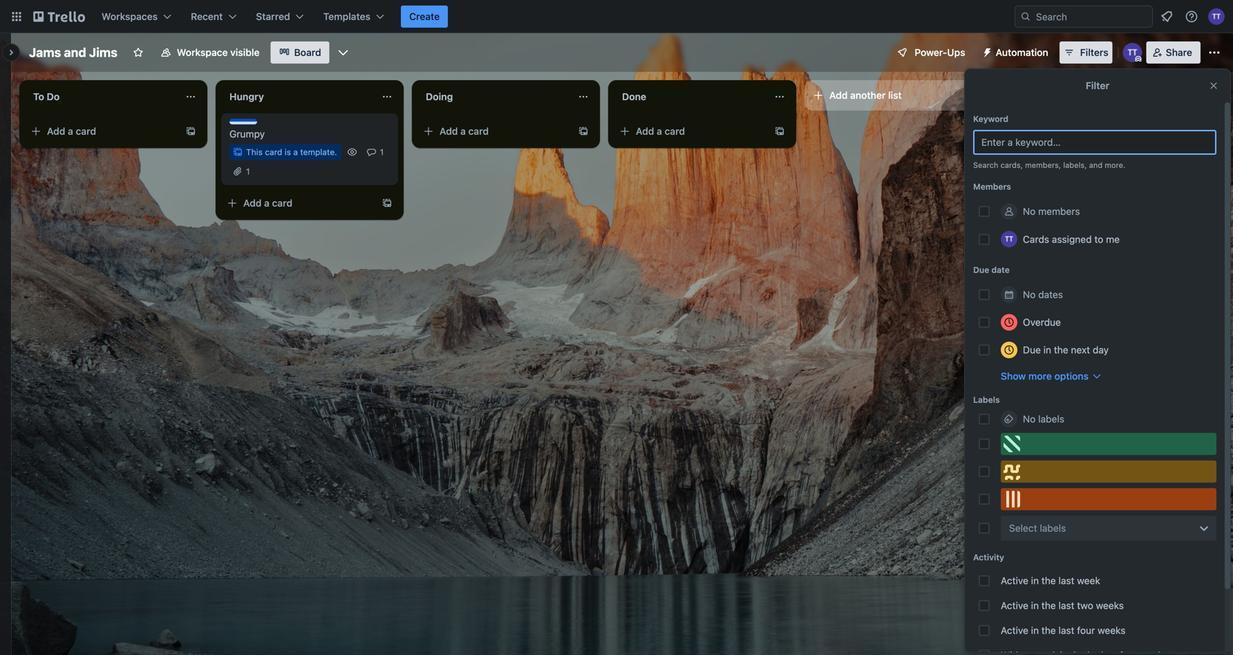 Task type: describe. For each thing, give the bounding box(es) containing it.
in for active in the last four weeks
[[1031, 625, 1039, 636]]

active in the last four weeks
[[1001, 625, 1126, 636]]

more.
[[1105, 161, 1126, 170]]

add a card down this
[[243, 197, 292, 209]]

in for active in the last week
[[1031, 575, 1039, 587]]

last for week
[[1059, 575, 1075, 587]]

select labels
[[1009, 523, 1066, 534]]

board link
[[271, 41, 330, 64]]

1 vertical spatial terry turtle (terryturtle) image
[[1001, 231, 1018, 247]]

doing
[[426, 91, 453, 102]]

a down this card is a template. at the top left
[[264, 197, 270, 209]]

a for to do
[[68, 125, 73, 137]]

share
[[1166, 47, 1192, 58]]

filters button
[[1060, 41, 1113, 64]]

this member is an admin of this board. image
[[1136, 56, 1142, 62]]

jams
[[29, 45, 61, 60]]

create from template… image for doing
[[578, 126, 589, 137]]

done
[[622, 91, 646, 102]]

workspace visible
[[177, 47, 260, 58]]

create button
[[401, 6, 448, 28]]

date
[[992, 265, 1010, 275]]

options
[[1055, 371, 1089, 382]]

due for due in the next day
[[1023, 344, 1041, 356]]

create from template… image for add a card button under this card is a template. at the top left
[[382, 198, 393, 209]]

power-
[[915, 47, 947, 58]]

create from template… image for done
[[774, 126, 785, 137]]

add a card button for doing
[[418, 120, 572, 142]]

next
[[1071, 344, 1090, 356]]

visible
[[230, 47, 260, 58]]

back to home image
[[33, 6, 85, 28]]

add another list button
[[805, 80, 993, 111]]

due date
[[973, 265, 1010, 275]]

week
[[1077, 575, 1100, 587]]

switch to… image
[[10, 10, 24, 24]]

add for doing
[[440, 125, 458, 137]]

active for active in the last week
[[1001, 575, 1029, 587]]

no for no dates
[[1023, 289, 1036, 300]]

color: yellow, title: none element
[[1001, 461, 1217, 483]]

color: green, title: none element
[[1001, 433, 1217, 455]]

list
[[888, 90, 902, 101]]

this card is a template.
[[246, 147, 337, 157]]

jams and jims
[[29, 45, 117, 60]]

starred button
[[248, 6, 312, 28]]

cards assigned to me
[[1023, 233, 1120, 245]]

power-ups button
[[887, 41, 974, 64]]

jims
[[89, 45, 117, 60]]

active for active in the last two weeks
[[1001, 600, 1029, 611]]

keyword
[[973, 114, 1009, 124]]

workspace
[[177, 47, 228, 58]]

overdue
[[1023, 317, 1061, 328]]

add for done
[[636, 125, 654, 137]]

active in the last week
[[1001, 575, 1100, 587]]

card for done
[[665, 125, 685, 137]]

create
[[409, 11, 440, 22]]

filter
[[1086, 80, 1110, 91]]

weeks for active in the last four weeks
[[1098, 625, 1126, 636]]

labels for select labels
[[1040, 523, 1066, 534]]

to
[[1095, 233, 1104, 245]]

in for active in the last two weeks
[[1031, 600, 1039, 611]]

to do
[[33, 91, 60, 102]]

show more options
[[1001, 371, 1089, 382]]

assigned
[[1052, 233, 1092, 245]]

0 horizontal spatial 1
[[246, 167, 250, 176]]

labels for no labels
[[1038, 413, 1065, 425]]

workspaces button
[[93, 6, 180, 28]]

to
[[33, 91, 44, 102]]

Search field
[[1031, 6, 1152, 27]]

due in the next day
[[1023, 344, 1109, 356]]

recent button
[[183, 6, 245, 28]]

add inside add another list button
[[830, 90, 848, 101]]

hungry
[[230, 91, 264, 102]]

add a card for to do
[[47, 125, 96, 137]]

add a card for doing
[[440, 125, 489, 137]]

show
[[1001, 371, 1026, 382]]

no labels
[[1023, 413, 1065, 425]]

templates button
[[315, 6, 393, 28]]

the for week
[[1042, 575, 1056, 587]]



Task type: locate. For each thing, give the bounding box(es) containing it.
2 create from template… image from the left
[[774, 126, 785, 137]]

no for no labels
[[1023, 413, 1036, 425]]

in up "active in the last two weeks"
[[1031, 575, 1039, 587]]

card down to do text field
[[76, 125, 96, 137]]

Enter a keyword… text field
[[973, 130, 1217, 155]]

1 horizontal spatial create from template… image
[[774, 126, 785, 137]]

0 vertical spatial create from template… image
[[185, 126, 196, 137]]

card down doing text field
[[468, 125, 489, 137]]

in down "active in the last two weeks"
[[1031, 625, 1039, 636]]

the for day
[[1054, 344, 1068, 356]]

add a card button down done text box
[[614, 120, 769, 142]]

1 no from the top
[[1023, 206, 1036, 217]]

dates
[[1038, 289, 1063, 300]]

2 vertical spatial last
[[1059, 625, 1075, 636]]

workspaces
[[102, 11, 158, 22]]

3 no from the top
[[1023, 413, 1036, 425]]

color: orange, title: none element
[[1001, 488, 1217, 511]]

add a card down the doing
[[440, 125, 489, 137]]

another
[[850, 90, 886, 101]]

open information menu image
[[1185, 10, 1199, 24]]

ups
[[947, 47, 965, 58]]

0 vertical spatial due
[[973, 265, 989, 275]]

1 vertical spatial due
[[1023, 344, 1041, 356]]

power-ups
[[915, 47, 965, 58]]

0 vertical spatial active
[[1001, 575, 1029, 587]]

members,
[[1025, 161, 1061, 170]]

search cards, members, labels, and more.
[[973, 161, 1126, 170]]

card down the is
[[272, 197, 292, 209]]

due left date at the right top of the page
[[973, 265, 989, 275]]

weeks for active in the last two weeks
[[1096, 600, 1124, 611]]

two
[[1077, 600, 1093, 611]]

0 vertical spatial terry turtle (terryturtle) image
[[1208, 8, 1225, 25]]

and left jims
[[64, 45, 86, 60]]

search
[[973, 161, 998, 170]]

the down active in the last week
[[1042, 600, 1056, 611]]

is
[[285, 147, 291, 157]]

a down done text box
[[657, 125, 662, 137]]

due up 'more' at the bottom of page
[[1023, 344, 1041, 356]]

cards
[[1023, 233, 1049, 245]]

To Do text field
[[25, 86, 177, 108]]

1 create from template… image from the left
[[578, 126, 589, 137]]

and
[[64, 45, 86, 60], [1089, 161, 1103, 170]]

cards,
[[1001, 161, 1023, 170]]

add left another
[[830, 90, 848, 101]]

in down active in the last week
[[1031, 600, 1039, 611]]

1 horizontal spatial and
[[1089, 161, 1103, 170]]

1
[[380, 147, 384, 157], [246, 167, 250, 176]]

2 active from the top
[[1001, 600, 1029, 611]]

star or unstar board image
[[133, 47, 144, 58]]

2 vertical spatial no
[[1023, 413, 1036, 425]]

labels
[[1038, 413, 1065, 425], [1040, 523, 1066, 534]]

last left four
[[1059, 625, 1075, 636]]

1 down this
[[246, 167, 250, 176]]

starred
[[256, 11, 290, 22]]

0 horizontal spatial terry turtle (terryturtle) image
[[1001, 231, 1018, 247]]

1 right template.
[[380, 147, 384, 157]]

members
[[1038, 206, 1080, 217]]

this
[[246, 147, 263, 157]]

template.
[[300, 147, 337, 157]]

Board name text field
[[22, 41, 124, 64]]

sm image
[[976, 41, 996, 61]]

more
[[1029, 371, 1052, 382]]

the for two
[[1042, 600, 1056, 611]]

create from template… image
[[578, 126, 589, 137], [774, 126, 785, 137]]

a down doing text field
[[460, 125, 466, 137]]

0 notifications image
[[1159, 8, 1175, 25]]

labels,
[[1063, 161, 1087, 170]]

active in the last two weeks
[[1001, 600, 1124, 611]]

active down "active in the last two weeks"
[[1001, 625, 1029, 636]]

0 horizontal spatial due
[[973, 265, 989, 275]]

grumpy
[[230, 128, 265, 140]]

active
[[1001, 575, 1029, 587], [1001, 600, 1029, 611], [1001, 625, 1029, 636]]

add a card button
[[25, 120, 180, 142], [418, 120, 572, 142], [614, 120, 769, 142], [221, 192, 376, 214]]

add a card button down doing text field
[[418, 120, 572, 142]]

1 vertical spatial create from template… image
[[382, 198, 393, 209]]

labels
[[973, 395, 1000, 405]]

members
[[973, 182, 1011, 191]]

share button
[[1147, 41, 1201, 64]]

terry turtle (terryturtle) image
[[1208, 8, 1225, 25], [1001, 231, 1018, 247]]

in for due in the next day
[[1044, 344, 1051, 356]]

filters
[[1080, 47, 1109, 58]]

no left dates
[[1023, 289, 1036, 300]]

weeks right two
[[1096, 600, 1124, 611]]

1 horizontal spatial due
[[1023, 344, 1041, 356]]

active for active in the last four weeks
[[1001, 625, 1029, 636]]

1 horizontal spatial terry turtle (terryturtle) image
[[1208, 8, 1225, 25]]

0 vertical spatial 1
[[380, 147, 384, 157]]

terry turtle (terryturtle) image right open information menu icon at the top
[[1208, 8, 1225, 25]]

2 no from the top
[[1023, 289, 1036, 300]]

day
[[1093, 344, 1109, 356]]

Done text field
[[614, 86, 766, 108]]

a right the is
[[293, 147, 298, 157]]

weeks right four
[[1098, 625, 1126, 636]]

last for two
[[1059, 600, 1075, 611]]

in
[[1044, 344, 1051, 356], [1031, 575, 1039, 587], [1031, 600, 1039, 611], [1031, 625, 1039, 636]]

add down do
[[47, 125, 65, 137]]

add another list
[[830, 90, 902, 101]]

automation button
[[976, 41, 1057, 64]]

add a card button down to do text field
[[25, 120, 180, 142]]

primary element
[[0, 0, 1233, 33]]

me
[[1106, 233, 1120, 245]]

a for doing
[[460, 125, 466, 137]]

labels down "show more options" button
[[1038, 413, 1065, 425]]

show menu image
[[1208, 46, 1221, 59]]

last left week
[[1059, 575, 1075, 587]]

1 vertical spatial 1
[[246, 167, 250, 176]]

add down the doing
[[440, 125, 458, 137]]

last for four
[[1059, 625, 1075, 636]]

create from template… image for to do's add a card button
[[185, 126, 196, 137]]

card
[[76, 125, 96, 137], [468, 125, 489, 137], [665, 125, 685, 137], [265, 147, 282, 157], [272, 197, 292, 209]]

add down done
[[636, 125, 654, 137]]

no members
[[1023, 206, 1080, 217]]

Hungry text field
[[221, 86, 373, 108]]

Doing text field
[[418, 86, 570, 108]]

color: blue, title: none image
[[230, 119, 257, 124]]

card for to do
[[76, 125, 96, 137]]

add a card down done
[[636, 125, 685, 137]]

3 active from the top
[[1001, 625, 1029, 636]]

card for doing
[[468, 125, 489, 137]]

0 horizontal spatial create from template… image
[[578, 126, 589, 137]]

terry turtle (terryturtle) image
[[1123, 43, 1142, 62]]

recent
[[191, 11, 223, 22]]

due
[[973, 265, 989, 275], [1023, 344, 1041, 356]]

card left the is
[[265, 147, 282, 157]]

and left more.
[[1089, 161, 1103, 170]]

grumpy link
[[230, 127, 390, 141]]

board
[[294, 47, 321, 58]]

no dates
[[1023, 289, 1063, 300]]

do
[[47, 91, 60, 102]]

add a card button for to do
[[25, 120, 180, 142]]

last left two
[[1059, 600, 1075, 611]]

0 vertical spatial last
[[1059, 575, 1075, 587]]

select
[[1009, 523, 1037, 534]]

in up show more options
[[1044, 344, 1051, 356]]

card down done text box
[[665, 125, 685, 137]]

add a card button down this card is a template. at the top left
[[221, 192, 376, 214]]

the for four
[[1042, 625, 1056, 636]]

workspace visible button
[[152, 41, 268, 64]]

1 horizontal spatial 1
[[380, 147, 384, 157]]

add a card for done
[[636, 125, 685, 137]]

the down "active in the last two weeks"
[[1042, 625, 1056, 636]]

weeks
[[1096, 600, 1124, 611], [1098, 625, 1126, 636]]

0 vertical spatial weeks
[[1096, 600, 1124, 611]]

active down the activity
[[1001, 575, 1029, 587]]

add a card
[[47, 125, 96, 137], [440, 125, 489, 137], [636, 125, 685, 137], [243, 197, 292, 209]]

0 horizontal spatial create from template… image
[[185, 126, 196, 137]]

a
[[68, 125, 73, 137], [460, 125, 466, 137], [657, 125, 662, 137], [293, 147, 298, 157], [264, 197, 270, 209]]

no for no members
[[1023, 206, 1036, 217]]

add for to do
[[47, 125, 65, 137]]

show more options button
[[1001, 369, 1103, 383]]

automation
[[996, 47, 1048, 58]]

1 last from the top
[[1059, 575, 1075, 587]]

1 vertical spatial labels
[[1040, 523, 1066, 534]]

add a card down do
[[47, 125, 96, 137]]

1 vertical spatial no
[[1023, 289, 1036, 300]]

terry turtle (terryturtle) image left the cards
[[1001, 231, 1018, 247]]

no down 'more' at the bottom of page
[[1023, 413, 1036, 425]]

the
[[1054, 344, 1068, 356], [1042, 575, 1056, 587], [1042, 600, 1056, 611], [1042, 625, 1056, 636]]

no
[[1023, 206, 1036, 217], [1023, 289, 1036, 300], [1023, 413, 1036, 425]]

add
[[830, 90, 848, 101], [47, 125, 65, 137], [440, 125, 458, 137], [636, 125, 654, 137], [243, 197, 262, 209]]

1 active from the top
[[1001, 575, 1029, 587]]

labels right select on the right of the page
[[1040, 523, 1066, 534]]

add a card button for done
[[614, 120, 769, 142]]

a down to do text field
[[68, 125, 73, 137]]

2 last from the top
[[1059, 600, 1075, 611]]

0 vertical spatial and
[[64, 45, 86, 60]]

due for due date
[[973, 265, 989, 275]]

the left next
[[1054, 344, 1068, 356]]

customize views image
[[336, 46, 350, 59]]

1 vertical spatial active
[[1001, 600, 1029, 611]]

no up the cards
[[1023, 206, 1036, 217]]

activity
[[973, 553, 1004, 562]]

active down active in the last week
[[1001, 600, 1029, 611]]

close popover image
[[1208, 80, 1219, 91]]

four
[[1077, 625, 1095, 636]]

2 vertical spatial active
[[1001, 625, 1029, 636]]

create from template… image
[[185, 126, 196, 137], [382, 198, 393, 209]]

and inside the board name text box
[[64, 45, 86, 60]]

1 horizontal spatial create from template… image
[[382, 198, 393, 209]]

a for done
[[657, 125, 662, 137]]

the up "active in the last two weeks"
[[1042, 575, 1056, 587]]

1 vertical spatial last
[[1059, 600, 1075, 611]]

1 vertical spatial weeks
[[1098, 625, 1126, 636]]

0 vertical spatial no
[[1023, 206, 1036, 217]]

templates
[[323, 11, 371, 22]]

0 vertical spatial labels
[[1038, 413, 1065, 425]]

last
[[1059, 575, 1075, 587], [1059, 600, 1075, 611], [1059, 625, 1075, 636]]

add down this
[[243, 197, 262, 209]]

3 last from the top
[[1059, 625, 1075, 636]]

1 vertical spatial and
[[1089, 161, 1103, 170]]

0 horizontal spatial and
[[64, 45, 86, 60]]

search image
[[1020, 11, 1031, 22]]



Task type: vqa. For each thing, say whether or not it's contained in the screenshot.
bottom Terry Turtle (terryturtle) image
yes



